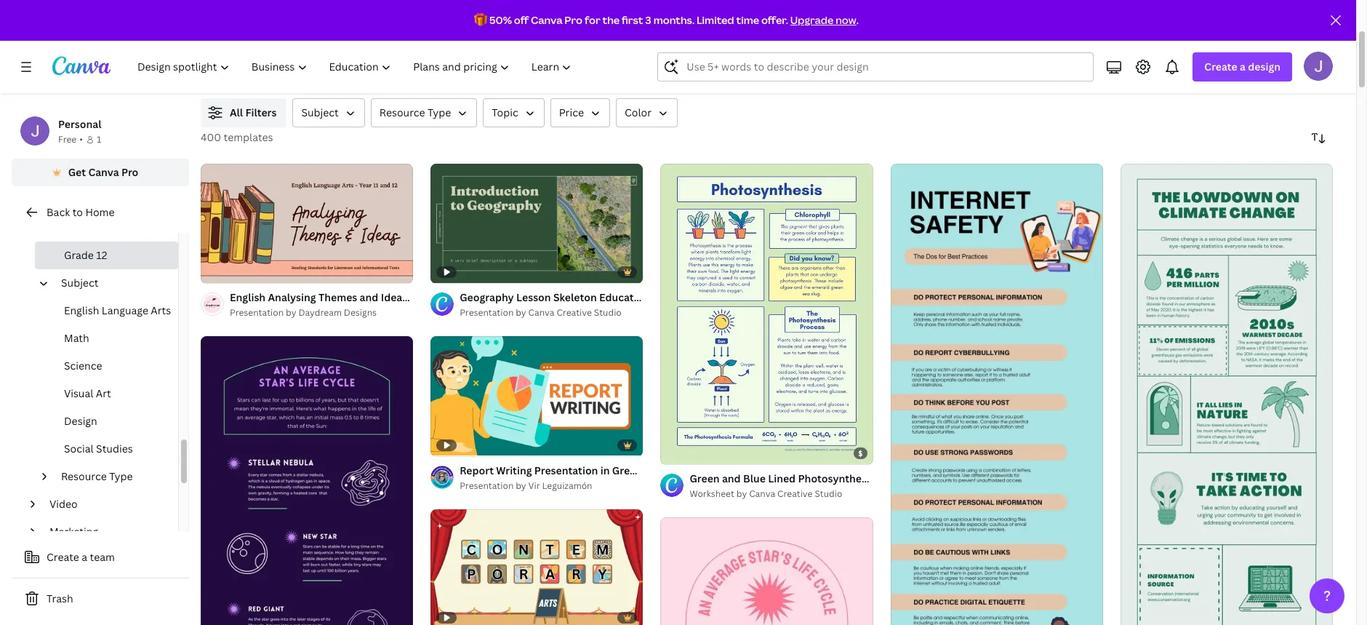 Task type: vqa. For each thing, say whether or not it's contained in the screenshot.
Canva inside Green and Blue Lined Photosynthesis Biology Worksheet Worksheet by Canva Creative Studio
yes



Task type: locate. For each thing, give the bounding box(es) containing it.
subject down grade 12
[[61, 276, 99, 290]]

jacob simon image
[[1305, 52, 1334, 81]]

pro inside button
[[121, 165, 138, 179]]

1 vertical spatial type
[[109, 469, 133, 483]]

1 vertical spatial create
[[47, 550, 79, 564]]

create
[[1205, 60, 1238, 73], [47, 550, 79, 564]]

grade
[[64, 220, 94, 234], [64, 248, 94, 262]]

resource type
[[380, 106, 451, 119], [61, 469, 133, 483]]

12
[[96, 248, 107, 262]]

0 horizontal spatial and
[[360, 290, 379, 304]]

None search field
[[658, 52, 1095, 81]]

by down 'blue'
[[737, 488, 747, 500]]

0 horizontal spatial pro
[[121, 165, 138, 179]]

grade left 12 at the left of the page
[[64, 248, 94, 262]]

1 grade from the top
[[64, 220, 94, 234]]

by left vir
[[516, 479, 527, 492]]

create for create a team
[[47, 550, 79, 564]]

free •
[[58, 133, 83, 146]]

0 vertical spatial subject
[[302, 106, 339, 119]]

a
[[1241, 60, 1246, 73], [82, 550, 87, 564]]

1 vertical spatial resource
[[61, 469, 107, 483]]

photosynthesis
[[798, 472, 875, 486]]

1 vertical spatial pro
[[121, 165, 138, 179]]

by
[[286, 306, 296, 318], [516, 307, 527, 319], [516, 479, 527, 492], [737, 488, 747, 500]]

visual
[[64, 386, 93, 400]]

by inside green and blue lined photosynthesis biology worksheet worksheet by canva creative studio
[[737, 488, 747, 500]]

art
[[96, 386, 111, 400]]

grade 12
[[64, 248, 107, 262]]

1 horizontal spatial type
[[428, 106, 451, 119]]

1 vertical spatial grade
[[64, 248, 94, 262]]

1 right •
[[97, 133, 101, 146]]

canva inside "link"
[[529, 307, 555, 319]]

now
[[836, 13, 857, 27]]

green
[[690, 472, 720, 486]]

0 vertical spatial creative
[[557, 307, 592, 319]]

1 horizontal spatial lined
[[768, 472, 796, 486]]

creative inside "link"
[[557, 307, 592, 319]]

lined inside green and blue lined photosynthesis biology worksheet worksheet by canva creative studio
[[768, 472, 796, 486]]

social
[[64, 442, 94, 455]]

1 horizontal spatial pro
[[565, 13, 583, 27]]

creative
[[557, 307, 592, 319], [778, 488, 813, 500]]

0 vertical spatial style
[[560, 290, 585, 304]]

topic
[[492, 106, 519, 119]]

1 vertical spatial subject button
[[55, 269, 170, 297]]

0 horizontal spatial subject
[[61, 276, 99, 290]]

0 horizontal spatial create
[[47, 550, 79, 564]]

2 horizontal spatial and
[[722, 472, 741, 486]]

50%
[[490, 13, 512, 27]]

0 vertical spatial worksheet
[[917, 472, 970, 486]]

english inside english analysing themes and ideas presentation beige pink lined style presentation by daydream designs
[[230, 290, 266, 304]]

create inside create a team button
[[47, 550, 79, 564]]

team
[[90, 550, 115, 564]]

1 vertical spatial creative
[[778, 488, 813, 500]]

1 horizontal spatial worksheet
[[917, 472, 970, 486]]

0 horizontal spatial a
[[82, 550, 87, 564]]

style up presentation by canva creative studio "link"
[[560, 290, 585, 304]]

pro left for at the top left
[[565, 13, 583, 27]]

0 horizontal spatial style
[[560, 290, 585, 304]]

1 left of
[[211, 267, 215, 277]]

0 vertical spatial lined
[[530, 290, 557, 304]]

1 horizontal spatial subject
[[302, 106, 339, 119]]

worksheet by canva creative studio link
[[690, 487, 874, 502]]

1 horizontal spatial creative
[[778, 488, 813, 500]]

0 vertical spatial resource type
[[380, 106, 451, 119]]

english down 13
[[230, 290, 266, 304]]

canva
[[531, 13, 563, 27], [88, 165, 119, 179], [529, 307, 555, 319], [750, 488, 776, 500]]

english for english language arts
[[64, 303, 99, 317]]

worksheet right biology
[[917, 472, 970, 486]]

create for create a design
[[1205, 60, 1238, 73]]

style inside english analysing themes and ideas presentation beige pink lined style presentation by daydream designs
[[560, 290, 585, 304]]

social studies
[[64, 442, 133, 455]]

2 grade from the top
[[64, 248, 94, 262]]

1 horizontal spatial studio
[[815, 488, 843, 500]]

off
[[514, 13, 529, 27]]

science link
[[35, 352, 178, 380]]

0 horizontal spatial studio
[[594, 307, 622, 319]]

a left design
[[1241, 60, 1246, 73]]

presentation by daydream designs link
[[230, 305, 413, 320]]

1 vertical spatial subject
[[61, 276, 99, 290]]

grade for grade 11
[[64, 220, 94, 234]]

0 horizontal spatial english
[[64, 303, 99, 317]]

grade 11 link
[[35, 214, 178, 242]]

0 horizontal spatial lined
[[530, 290, 557, 304]]

presentation down beige
[[460, 307, 514, 319]]

1 of 13 link
[[201, 163, 413, 283]]

worksheet
[[917, 472, 970, 486], [690, 488, 735, 500]]

create left design
[[1205, 60, 1238, 73]]

arts
[[151, 303, 171, 317]]

a inside button
[[82, 550, 87, 564]]

1 vertical spatial resource type button
[[55, 463, 170, 490]]

Sort by button
[[1305, 123, 1334, 152]]

style inside report writing presentation in green, red and orange illustrative style presentation by vir leguizamón
[[785, 463, 810, 477]]

1 horizontal spatial resource type
[[380, 106, 451, 119]]

lined up worksheet by canva creative studio link
[[768, 472, 796, 486]]

get canva pro button
[[12, 159, 189, 186]]

1 horizontal spatial resource type button
[[371, 98, 478, 127]]

0 vertical spatial a
[[1241, 60, 1246, 73]]

english up math
[[64, 303, 99, 317]]

a for design
[[1241, 60, 1246, 73]]

0 horizontal spatial resource type
[[61, 469, 133, 483]]

a inside dropdown button
[[1241, 60, 1246, 73]]

subject
[[302, 106, 339, 119], [61, 276, 99, 290]]

presentation
[[410, 290, 474, 304], [230, 306, 284, 318], [460, 307, 514, 319], [535, 463, 598, 477], [460, 479, 514, 492]]

1 horizontal spatial 1
[[211, 267, 215, 277]]

time
[[737, 13, 760, 27]]

0 vertical spatial subject button
[[293, 98, 365, 127]]

and right red
[[669, 463, 688, 477]]

english analysing themes and ideas presentation beige pink lined style link
[[230, 289, 585, 305]]

subject button
[[293, 98, 365, 127], [55, 269, 170, 297]]

1 horizontal spatial subject button
[[293, 98, 365, 127]]

to
[[72, 205, 83, 219]]

0 vertical spatial resource
[[380, 106, 425, 119]]

by down pink
[[516, 307, 527, 319]]

create inside 'create a design' dropdown button
[[1205, 60, 1238, 73]]

filters
[[246, 106, 277, 119]]

by down analysing on the top left
[[286, 306, 296, 318]]

1 horizontal spatial create
[[1205, 60, 1238, 73]]

price
[[559, 106, 584, 119]]

math link
[[35, 325, 178, 352]]

beige
[[476, 290, 504, 304]]

english for english analysing themes and ideas presentation beige pink lined style presentation by daydream designs
[[230, 290, 266, 304]]

resource down social
[[61, 469, 107, 483]]

0 vertical spatial 1
[[97, 133, 101, 146]]

subject button down top level navigation element
[[293, 98, 365, 127]]

green and blue lined photosynthesis biology worksheet worksheet by canva creative studio
[[690, 472, 970, 500]]

trash link
[[12, 584, 189, 613]]

subject down top level navigation element
[[302, 106, 339, 119]]

studio inside green and blue lined photosynthesis biology worksheet worksheet by canva creative studio
[[815, 488, 843, 500]]

1 vertical spatial resource type
[[61, 469, 133, 483]]

🎁 50% off canva pro for the first 3 months. limited time offer. upgrade now .
[[474, 13, 859, 27]]

type down studies
[[109, 469, 133, 483]]

subject button up english language arts at the left of the page
[[55, 269, 170, 297]]

•
[[79, 133, 83, 146]]

1 horizontal spatial english
[[230, 290, 266, 304]]

0 vertical spatial studio
[[594, 307, 622, 319]]

vir
[[529, 479, 540, 492]]

and
[[360, 290, 379, 304], [669, 463, 688, 477], [722, 472, 741, 486]]

report writing presentation in green, red and orange illustrative style presentation by vir leguizamón
[[460, 463, 810, 492]]

a left team on the left bottom of the page
[[82, 550, 87, 564]]

presentation down report
[[460, 479, 514, 492]]

1 vertical spatial a
[[82, 550, 87, 564]]

color button
[[616, 98, 678, 127]]

style
[[560, 290, 585, 304], [785, 463, 810, 477]]

analysing
[[268, 290, 316, 304]]

0 horizontal spatial creative
[[557, 307, 592, 319]]

video link
[[44, 490, 170, 518]]

resource type for left resource type button
[[61, 469, 133, 483]]

type left 'topic'
[[428, 106, 451, 119]]

marketing link
[[44, 518, 170, 546]]

resource type button
[[371, 98, 478, 127], [55, 463, 170, 490]]

and inside report writing presentation in green, red and orange illustrative style presentation by vir leguizamón
[[669, 463, 688, 477]]

pink and red lined star life cycle astronomy infographic image
[[661, 518, 874, 625]]

orange
[[690, 463, 726, 477]]

report writing presentation in green, red and orange illustrative style link
[[460, 463, 810, 479]]

0 vertical spatial create
[[1205, 60, 1238, 73]]

and up designs
[[360, 290, 379, 304]]

personal
[[58, 117, 101, 131]]

pro
[[565, 13, 583, 27], [121, 165, 138, 179]]

1 horizontal spatial style
[[785, 463, 810, 477]]

green and blue lined photosynthesis biology worksheet link
[[690, 471, 970, 487]]

grade down to
[[64, 220, 94, 234]]

1 vertical spatial lined
[[768, 472, 796, 486]]

style up worksheet by canva creative studio link
[[785, 463, 810, 477]]

0 horizontal spatial 1
[[97, 133, 101, 146]]

top level navigation element
[[128, 52, 585, 81]]

worksheet down green
[[690, 488, 735, 500]]

1 for 1 of 13
[[211, 267, 215, 277]]

a for team
[[82, 550, 87, 564]]

red
[[648, 463, 667, 477]]

1 vertical spatial studio
[[815, 488, 843, 500]]

get
[[68, 165, 86, 179]]

create down marketing
[[47, 550, 79, 564]]

1 vertical spatial style
[[785, 463, 810, 477]]

canva inside button
[[88, 165, 119, 179]]

0 vertical spatial grade
[[64, 220, 94, 234]]

0 horizontal spatial type
[[109, 469, 133, 483]]

and left 'blue'
[[722, 472, 741, 486]]

1 horizontal spatial and
[[669, 463, 688, 477]]

0 horizontal spatial worksheet
[[690, 488, 735, 500]]

1 horizontal spatial a
[[1241, 60, 1246, 73]]

pro up back to home link
[[121, 165, 138, 179]]

1 vertical spatial 1
[[211, 267, 215, 277]]

resource down top level navigation element
[[380, 106, 425, 119]]

lined up 'presentation by canva creative studio'
[[530, 290, 557, 304]]



Task type: describe. For each thing, give the bounding box(es) containing it.
1 for 1
[[97, 133, 101, 146]]

get canva pro
[[68, 165, 138, 179]]

ideas
[[381, 290, 408, 304]]

presentation inside "link"
[[460, 307, 514, 319]]

subject for the leftmost the subject button
[[61, 276, 99, 290]]

1 vertical spatial worksheet
[[690, 488, 735, 500]]

leguizamón
[[542, 479, 593, 492]]

all filters
[[230, 106, 277, 119]]

by inside english analysing themes and ideas presentation beige pink lined style presentation by daydream designs
[[286, 306, 296, 318]]

science
[[64, 359, 102, 373]]

presentation up leguizamón
[[535, 463, 598, 477]]

0 horizontal spatial resource type button
[[55, 463, 170, 490]]

studies
[[96, 442, 133, 455]]

english analysing themes and ideas presentation beige pink lined style image
[[201, 163, 413, 283]]

first
[[622, 13, 644, 27]]

by inside "link"
[[516, 307, 527, 319]]

upgrade now button
[[791, 13, 857, 27]]

1 of 13
[[211, 267, 239, 277]]

grade for grade 12
[[64, 248, 94, 262]]

🎁
[[474, 13, 488, 27]]

english language arts link
[[35, 297, 178, 325]]

400
[[201, 130, 221, 144]]

style for english analysing themes and ideas presentation beige pink lined style
[[560, 290, 585, 304]]

presentation by canva creative studio
[[460, 307, 622, 319]]

creative inside green and blue lined photosynthesis biology worksheet worksheet by canva creative studio
[[778, 488, 813, 500]]

in
[[601, 463, 610, 477]]

design
[[1249, 60, 1281, 73]]

grade 11
[[64, 220, 107, 234]]

topic button
[[483, 98, 545, 127]]

biology
[[878, 472, 915, 486]]

presentation by canva creative studio link
[[460, 306, 643, 320]]

13
[[230, 267, 239, 277]]

green,
[[613, 463, 645, 477]]

visual art link
[[35, 380, 178, 407]]

free
[[58, 133, 77, 146]]

home
[[85, 205, 115, 219]]

design
[[64, 414, 97, 428]]

blue
[[744, 472, 766, 486]]

lined inside english analysing themes and ideas presentation beige pink lined style presentation by daydream designs
[[530, 290, 557, 304]]

upgrade
[[791, 13, 834, 27]]

green and blue lined photosynthesis biology worksheet image
[[661, 164, 874, 464]]

presentation down analysing on the top left
[[230, 306, 284, 318]]

subject for the top the subject button
[[302, 106, 339, 119]]

and inside green and blue lined photosynthesis biology worksheet worksheet by canva creative studio
[[722, 472, 741, 486]]

report
[[460, 463, 494, 477]]

the
[[603, 13, 620, 27]]

and inside english analysing themes and ideas presentation beige pink lined style presentation by daydream designs
[[360, 290, 379, 304]]

1 horizontal spatial resource
[[380, 106, 425, 119]]

$
[[859, 448, 864, 459]]

visual art
[[64, 386, 111, 400]]

style for report writing presentation in green, red and orange illustrative style
[[785, 463, 810, 477]]

0 vertical spatial type
[[428, 106, 451, 119]]

canva inside green and blue lined photosynthesis biology worksheet worksheet by canva creative studio
[[750, 488, 776, 500]]

video
[[49, 497, 78, 511]]

11
[[96, 220, 107, 234]]

of
[[217, 267, 228, 277]]

limited
[[697, 13, 735, 27]]

english language arts
[[64, 303, 171, 317]]

Search search field
[[687, 53, 1085, 81]]

design link
[[35, 407, 178, 435]]

studio inside "link"
[[594, 307, 622, 319]]

marketing
[[49, 525, 98, 538]]

templates
[[224, 130, 273, 144]]

all
[[230, 106, 243, 119]]

english analysing themes and ideas presentation beige pink lined style presentation by daydream designs
[[230, 290, 585, 318]]

3
[[646, 13, 652, 27]]

trash
[[47, 592, 73, 605]]

resource type for topmost resource type button
[[380, 106, 451, 119]]

create a team
[[47, 550, 115, 564]]

create a design button
[[1194, 52, 1293, 81]]

daydream
[[299, 306, 342, 318]]

back to home
[[47, 205, 115, 219]]

0 horizontal spatial subject button
[[55, 269, 170, 297]]

price button
[[551, 98, 610, 127]]

writing
[[496, 463, 532, 477]]

back to home link
[[12, 198, 189, 227]]

illustrative
[[729, 463, 782, 477]]

color
[[625, 106, 652, 119]]

presentation by vir leguizamón link
[[460, 479, 643, 493]]

offer.
[[762, 13, 789, 27]]

presentation right "ideas"
[[410, 290, 474, 304]]

0 horizontal spatial resource
[[61, 469, 107, 483]]

all filters button
[[201, 98, 287, 127]]

0 vertical spatial resource type button
[[371, 98, 478, 127]]

back
[[47, 205, 70, 219]]

pink
[[506, 290, 527, 304]]

indigo and purple lined star life cycle astronomy infographic image
[[201, 336, 413, 625]]

by inside report writing presentation in green, red and orange illustrative style presentation by vir leguizamón
[[516, 479, 527, 492]]

create a team button
[[12, 543, 189, 572]]

social studies link
[[35, 435, 178, 463]]

language
[[102, 303, 148, 317]]

math
[[64, 331, 89, 345]]

create a design
[[1205, 60, 1281, 73]]

designs
[[344, 306, 377, 318]]

400 templates
[[201, 130, 273, 144]]

months.
[[654, 13, 695, 27]]

themes
[[319, 290, 357, 304]]

green lined climate change environment infographic image
[[1121, 164, 1334, 625]]

0 vertical spatial pro
[[565, 13, 583, 27]]

for
[[585, 13, 601, 27]]



